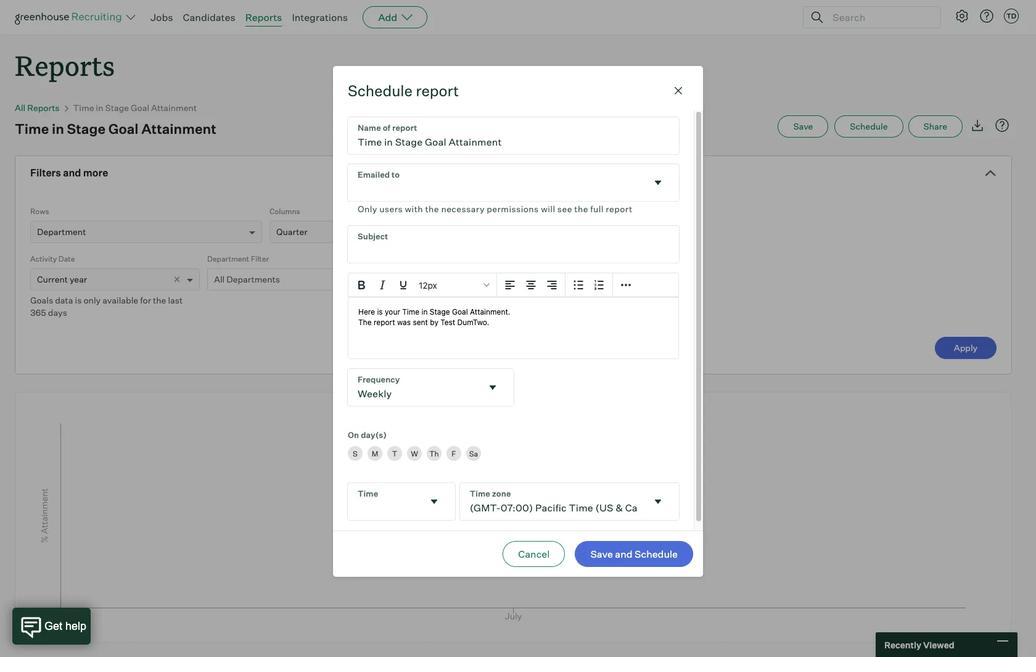 Task type: describe. For each thing, give the bounding box(es) containing it.
share button
[[909, 116, 964, 138]]

current year option
[[37, 274, 87, 285]]

users
[[380, 203, 403, 214]]

reports link
[[245, 11, 282, 23]]

1 vertical spatial goal
[[108, 120, 139, 137]]

1 toggle flyout image from the left
[[428, 496, 440, 508]]

year
[[70, 274, 87, 285]]

report inside only users with the necessary permissions will see the full report field
[[606, 203, 633, 214]]

only
[[84, 295, 101, 306]]

and for save
[[616, 548, 633, 560]]

all departments
[[214, 274, 280, 285]]

schedule for schedule
[[851, 121, 889, 132]]

activity
[[30, 254, 57, 264]]

on day(s)
[[348, 430, 387, 440]]

2 toolbar from the left
[[566, 274, 614, 298]]

will
[[541, 203, 556, 214]]

necessary
[[442, 203, 485, 214]]

s
[[353, 449, 358, 459]]

goals data is only available for the last 365 days
[[30, 295, 183, 318]]

add
[[378, 11, 398, 23]]

schedule button
[[835, 116, 904, 138]]

save button
[[779, 116, 829, 138]]

m
[[372, 449, 379, 459]]

0 vertical spatial attainment
[[151, 103, 197, 113]]

cancel
[[519, 548, 550, 560]]

available
[[103, 295, 138, 306]]

filters
[[30, 167, 61, 179]]

last
[[168, 295, 183, 306]]

jobs link
[[151, 11, 173, 23]]

cancel button
[[503, 541, 566, 567]]

1 toolbar from the left
[[497, 274, 566, 298]]

0 horizontal spatial report
[[416, 81, 459, 100]]

activity date
[[30, 254, 75, 264]]

is
[[75, 295, 82, 306]]

department for department
[[37, 227, 86, 237]]

12px toolbar
[[349, 274, 497, 298]]

goals
[[30, 295, 53, 306]]

jobs
[[151, 11, 173, 23]]

current
[[37, 274, 68, 285]]

1 vertical spatial time
[[15, 120, 49, 137]]

department filter
[[207, 254, 269, 264]]

current year
[[37, 274, 87, 285]]

see
[[558, 203, 573, 214]]

0 vertical spatial stage
[[105, 103, 129, 113]]

t
[[392, 449, 398, 459]]

only users with the necessary permissions will see the full report
[[358, 203, 633, 214]]

365
[[30, 307, 46, 318]]

viewed
[[924, 640, 955, 650]]

departments
[[227, 274, 280, 285]]

recently
[[885, 640, 922, 650]]

permissions
[[487, 203, 539, 214]]

share
[[924, 121, 948, 132]]

apply
[[955, 343, 978, 353]]

rows
[[30, 207, 49, 216]]

greenhouse recruiting image
[[15, 10, 126, 25]]

quarter option
[[277, 227, 308, 237]]

candidates link
[[183, 11, 236, 23]]

add button
[[363, 6, 428, 28]]

with
[[405, 203, 423, 214]]

integrations link
[[292, 11, 348, 23]]



Task type: locate. For each thing, give the bounding box(es) containing it.
1 horizontal spatial all
[[214, 274, 225, 285]]

apply button
[[936, 337, 997, 359]]

date
[[58, 254, 75, 264]]

the left full
[[575, 203, 589, 214]]

full
[[591, 203, 604, 214]]

12px
[[419, 280, 438, 291]]

w
[[411, 449, 418, 459]]

1 horizontal spatial in
[[96, 103, 103, 113]]

save and schedule button
[[575, 541, 694, 567]]

quarter
[[277, 227, 308, 237]]

save and schedule
[[591, 548, 678, 560]]

configure image
[[955, 9, 970, 23]]

0 horizontal spatial in
[[52, 120, 64, 137]]

12px group
[[349, 274, 679, 298]]

0 vertical spatial department
[[37, 227, 86, 237]]

th
[[430, 449, 439, 459]]

schedule inside schedule button
[[851, 121, 889, 132]]

the inside goals data is only available for the last 365 days
[[153, 295, 166, 306]]

save for save
[[794, 121, 814, 132]]

1 horizontal spatial report
[[606, 203, 633, 214]]

1 vertical spatial attainment
[[141, 120, 217, 137]]

None field
[[348, 369, 514, 406], [348, 484, 455, 521], [460, 484, 680, 521], [348, 369, 514, 406], [348, 484, 455, 521], [460, 484, 680, 521]]

1 vertical spatial save
[[591, 548, 613, 560]]

12px button
[[414, 275, 494, 296]]

save for save and schedule
[[591, 548, 613, 560]]

save inside 'button'
[[794, 121, 814, 132]]

filters and more
[[30, 167, 108, 179]]

close modal icon image
[[672, 83, 686, 98]]

the
[[426, 203, 439, 214], [575, 203, 589, 214], [153, 295, 166, 306]]

0 horizontal spatial schedule
[[348, 81, 413, 100]]

faq image
[[996, 118, 1010, 133]]

save and schedule this report to revisit it! element
[[779, 116, 835, 138]]

filter
[[251, 254, 269, 264]]

schedule inside save and schedule button
[[635, 548, 678, 560]]

report
[[416, 81, 459, 100], [606, 203, 633, 214]]

time in stage goal attainment link
[[73, 103, 197, 113]]

schedule for schedule report
[[348, 81, 413, 100]]

1 horizontal spatial toggle flyout image
[[652, 176, 665, 189]]

days
[[48, 307, 67, 318]]

0 horizontal spatial the
[[153, 295, 166, 306]]

1 horizontal spatial schedule
[[635, 548, 678, 560]]

stage
[[105, 103, 129, 113], [67, 120, 106, 137]]

only
[[358, 203, 378, 214]]

None text field
[[348, 369, 482, 406], [348, 484, 423, 521], [460, 484, 647, 521], [348, 369, 482, 406], [348, 484, 423, 521], [460, 484, 647, 521]]

time down all reports link
[[15, 120, 49, 137]]

2 toggle flyout image from the left
[[652, 496, 665, 508]]

save inside button
[[591, 548, 613, 560]]

save
[[794, 121, 814, 132], [591, 548, 613, 560]]

xychart image
[[30, 393, 997, 640]]

0 horizontal spatial department
[[37, 227, 86, 237]]

1 vertical spatial reports
[[15, 47, 115, 83]]

0 horizontal spatial all
[[15, 103, 25, 113]]

on
[[348, 430, 359, 440]]

department up 'date'
[[37, 227, 86, 237]]

the right with
[[426, 203, 439, 214]]

td button
[[1002, 6, 1022, 26]]

in
[[96, 103, 103, 113], [52, 120, 64, 137]]

toggle flyout image up save and schedule button
[[652, 496, 665, 508]]

0 horizontal spatial and
[[63, 167, 81, 179]]

toolbar
[[497, 274, 566, 298], [566, 274, 614, 298]]

toggle flyout image down the th
[[428, 496, 440, 508]]

0 vertical spatial save
[[794, 121, 814, 132]]

time in stage goal attainment
[[73, 103, 197, 113], [15, 120, 217, 137]]

department
[[37, 227, 86, 237], [207, 254, 249, 264]]

1 horizontal spatial save
[[794, 121, 814, 132]]

more
[[83, 167, 108, 179]]

0 horizontal spatial time
[[15, 120, 49, 137]]

0 vertical spatial toggle flyout image
[[652, 176, 665, 189]]

1 horizontal spatial toggle flyout image
[[652, 496, 665, 508]]

0 vertical spatial schedule
[[348, 81, 413, 100]]

2 vertical spatial schedule
[[635, 548, 678, 560]]

1 vertical spatial and
[[616, 548, 633, 560]]

1 vertical spatial stage
[[67, 120, 106, 137]]

0 vertical spatial time in stage goal attainment
[[73, 103, 197, 113]]

2 vertical spatial reports
[[27, 103, 60, 113]]

and inside button
[[616, 548, 633, 560]]

1 vertical spatial toggle flyout image
[[487, 382, 499, 394]]

department for department filter
[[207, 254, 249, 264]]

schedule
[[348, 81, 413, 100], [851, 121, 889, 132], [635, 548, 678, 560]]

1 vertical spatial report
[[606, 203, 633, 214]]

toggle flyout image
[[428, 496, 440, 508], [652, 496, 665, 508]]

None text field
[[348, 117, 680, 154], [348, 226, 680, 263], [348, 117, 680, 154], [348, 226, 680, 263]]

recently viewed
[[885, 640, 955, 650]]

attainment
[[151, 103, 197, 113], [141, 120, 217, 137]]

time right all reports link
[[73, 103, 94, 113]]

all for all reports
[[15, 103, 25, 113]]

Only users with the necessary permissions will see the full report field
[[348, 164, 680, 216]]

all reports
[[15, 103, 60, 113]]

and for filters
[[63, 167, 81, 179]]

1 vertical spatial department
[[207, 254, 249, 264]]

integrations
[[292, 11, 348, 23]]

0 vertical spatial report
[[416, 81, 459, 100]]

and
[[63, 167, 81, 179], [616, 548, 633, 560]]

×
[[174, 272, 181, 286]]

all for all departments
[[214, 274, 225, 285]]

td
[[1007, 12, 1017, 20]]

1 vertical spatial all
[[214, 274, 225, 285]]

1 vertical spatial schedule
[[851, 121, 889, 132]]

time
[[73, 103, 94, 113], [15, 120, 49, 137]]

2 horizontal spatial schedule
[[851, 121, 889, 132]]

data
[[55, 295, 73, 306]]

1 horizontal spatial and
[[616, 548, 633, 560]]

for
[[140, 295, 151, 306]]

1 vertical spatial in
[[52, 120, 64, 137]]

toggle flyout image
[[652, 176, 665, 189], [487, 382, 499, 394]]

0 vertical spatial time
[[73, 103, 94, 113]]

0 vertical spatial and
[[63, 167, 81, 179]]

all reports link
[[15, 103, 60, 113]]

reports
[[245, 11, 282, 23], [15, 47, 115, 83], [27, 103, 60, 113]]

day(s)
[[361, 430, 387, 440]]

td button
[[1005, 9, 1020, 23]]

0 horizontal spatial toggle flyout image
[[487, 382, 499, 394]]

0 horizontal spatial save
[[591, 548, 613, 560]]

0 vertical spatial goal
[[131, 103, 149, 113]]

toggle flyout image inside only users with the necessary permissions will see the full report field
[[652, 176, 665, 189]]

1 horizontal spatial the
[[426, 203, 439, 214]]

1 horizontal spatial department
[[207, 254, 249, 264]]

f
[[452, 449, 457, 459]]

0 horizontal spatial toggle flyout image
[[428, 496, 440, 508]]

0 vertical spatial reports
[[245, 11, 282, 23]]

2 horizontal spatial the
[[575, 203, 589, 214]]

download image
[[971, 118, 986, 133]]

all
[[15, 103, 25, 113], [214, 274, 225, 285]]

columns
[[270, 207, 300, 216]]

goal
[[131, 103, 149, 113], [108, 120, 139, 137]]

Search text field
[[830, 8, 930, 26]]

sa
[[470, 449, 479, 459]]

department up all departments
[[207, 254, 249, 264]]

candidates
[[183, 11, 236, 23]]

the right for
[[153, 295, 166, 306]]

0 vertical spatial all
[[15, 103, 25, 113]]

1 horizontal spatial time
[[73, 103, 94, 113]]

schedule report
[[348, 81, 459, 100]]

department option
[[37, 227, 86, 237]]

0 vertical spatial in
[[96, 103, 103, 113]]

1 vertical spatial time in stage goal attainment
[[15, 120, 217, 137]]



Task type: vqa. For each thing, say whether or not it's contained in the screenshot.
M
yes



